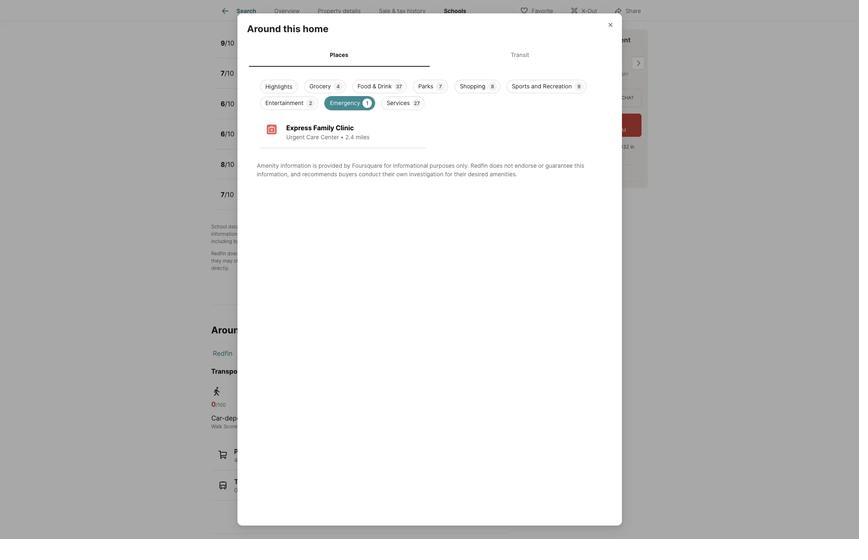 Task type: describe. For each thing, give the bounding box(es) containing it.
by for greatschools
[[267, 224, 273, 230]]

as inside , a nonprofit organization. redfin recommends buyers and renters use greatschools information and ratings as a including by contacting and visiting the schools themselves.
[[266, 231, 271, 237]]

k-
[[267, 75, 273, 82]]

11.1mi inside 'cornerstone academy charter charter, k-8 • serves this home • 11.1mi'
[[336, 75, 351, 82]]

around inside dialog
[[247, 23, 281, 35]]

charter inside cornerstone charter academy high school charter, 8-12 • serves this home • 11.1mi
[[285, 126, 310, 135]]

information.
[[310, 251, 338, 257]]

1 horizontal spatial for
[[445, 171, 453, 177]]

1 horizontal spatial greatschools
[[274, 224, 305, 230]]

transit tab
[[430, 45, 610, 65]]

and inside amenity information is provided by foursquare for informational purposes only. redfin does not endorse or guarantee this information, and recommends buyers conduct their own investigation for their desired amenities.
[[291, 171, 301, 177]]

10,
[[244, 487, 252, 494]]

the inside the guaranteed to be accurate. to verify school enrollment eligibility, contact the school district directly.
[[450, 258, 457, 264]]

8 left lake
[[221, 160, 225, 169]]

urgent
[[286, 133, 305, 140]]

lake nona middle school public, 5-8 • nearby school • 3.1mi
[[243, 157, 338, 173]]

/100
[[216, 402, 226, 408]]

school inside lake nona middle school public, 5-8 • nearby school • 3.1mi
[[301, 157, 323, 165]]

612,
[[336, 487, 347, 494]]

places for places
[[330, 51, 348, 58]]

organization.
[[334, 224, 364, 230]]

amenity information is provided by foursquare for informational purposes only. redfin does not endorse or guarantee this information, and recommends buyers conduct their own investigation for their desired amenities.
[[257, 162, 584, 177]]

in
[[631, 144, 635, 150]]

the inside in the last 30 days
[[546, 151, 553, 157]]

including
[[211, 238, 232, 244]]

greatschools summary rating
[[211, 11, 293, 17]]

2 their from the left
[[454, 171, 466, 177]]

visiting
[[276, 238, 293, 244]]

7 inside places 4 groceries, 36 restaurants, 7 parks
[[310, 457, 314, 463]]

this inside innovation middle public, 5-8 • serves this home • 1.9mi
[[299, 105, 309, 112]]

36
[[268, 457, 275, 463]]

property details
[[318, 7, 361, 14]]

, a nonprofit organization. redfin recommends buyers and renters use greatschools information and ratings as a including by contacting and visiting the schools themselves.
[[211, 224, 499, 244]]

share
[[626, 7, 641, 14]]

provided for data
[[245, 224, 265, 230]]

guarantee inside amenity information is provided by foursquare for informational purposes only. redfin does not endorse or guarantee this information, and recommends buyers conduct their own investigation for their desired amenities.
[[546, 162, 573, 169]]

high
[[343, 126, 358, 135]]

tour with a redfin premier agent
[[527, 36, 631, 44]]

parks
[[418, 83, 433, 89]]

by for foursquare
[[344, 162, 351, 169]]

11,
[[254, 487, 260, 494]]

tab list inside around this home dialog
[[247, 43, 612, 67]]

only;
[[492, 251, 503, 257]]

8 inside list box
[[491, 83, 494, 89]]

innovation
[[243, 96, 277, 104]]

1 their from the left
[[382, 171, 395, 177]]

11.1mi inside cornerstone charter academy high school charter, 8-12 • serves this home • 11.1mi
[[339, 135, 354, 142]]

list box inside around this home dialog
[[254, 76, 606, 110]]

/10 down 8 /10
[[225, 191, 234, 199]]

8 inside lake nona middle school public, 5-8 • nearby school • 3.1mi
[[269, 166, 273, 173]]

walk
[[211, 424, 222, 430]]

highlights
[[265, 83, 292, 90]]

near
[[260, 367, 275, 375]]

am
[[619, 127, 626, 133]]

purposes
[[430, 162, 455, 169]]

8 inside innovation middle public, 5-8 • serves this home • 1.9mi
[[269, 105, 273, 112]]

middle inside innovation middle public, 5-8 • serves this home • 1.9mi
[[279, 96, 300, 104]]

cornerstone academy charter charter, k-8 • serves this home • 11.1mi
[[243, 66, 351, 82]]

recreation
[[543, 83, 572, 89]]

out
[[588, 7, 597, 14]]

information,
[[257, 171, 289, 177]]

contacting
[[240, 238, 265, 244]]

1 vertical spatial or
[[269, 251, 274, 257]]

4 inside places 4 groceries, 36 restaurants, 7 parks
[[234, 457, 238, 463]]

®
[[237, 424, 240, 430]]

and inside list box
[[531, 83, 541, 89]]

accurate.
[[321, 258, 343, 264]]

rating
[[276, 11, 293, 17]]

2 horizontal spatial school
[[459, 258, 474, 264]]

days
[[572, 151, 583, 157]]

search
[[237, 7, 256, 14]]

food & drink 37
[[358, 83, 402, 89]]

renters
[[440, 224, 456, 230]]

to inside school service boundaries are intended to be used as a reference only; they may change and are not
[[432, 251, 437, 257]]

school inside school service boundaries are intended to be used as a reference only; they may change and are not
[[339, 251, 355, 257]]

as inside school service boundaries are intended to be used as a reference only; they may change and are not
[[458, 251, 463, 257]]

car-dependent walk score ®
[[211, 414, 258, 430]]

search link
[[220, 6, 256, 16]]

verify
[[351, 258, 364, 264]]

investigation
[[409, 171, 443, 177]]

own
[[396, 171, 408, 177]]

way
[[336, 367, 350, 375]]

tab list containing search
[[211, 0, 482, 21]]

cornerstone charter academy high school charter, 8-12 • serves this home • 11.1mi
[[243, 126, 381, 142]]

or inside amenity information is provided by foursquare for informational purposes only. redfin does not endorse or guarantee this information, and recommends buyers conduct their own investigation for their desired amenities.
[[538, 162, 544, 169]]

school left 'data' on the top of page
[[211, 224, 227, 230]]

and up redfin does not endorse or guarantee this information.
[[266, 238, 275, 244]]

is for data
[[240, 224, 244, 230]]

1 vertical spatial around this home
[[211, 325, 293, 336]]

to inside the guaranteed to be accurate. to verify school enrollment eligibility, contact the school district directly.
[[308, 258, 312, 264]]

sale & tax history tab
[[370, 1, 435, 21]]

car-
[[211, 414, 225, 422]]

6 /10 for cornerstone
[[221, 130, 234, 138]]

provided for information
[[319, 162, 342, 169]]

care
[[306, 133, 319, 140]]

serves inside innovation middle public, 5-8 • serves this home • 1.9mi
[[279, 105, 298, 112]]

0 horizontal spatial greatschools
[[211, 11, 247, 17]]

tour via video chat
[[584, 95, 634, 101]]

details
[[343, 7, 361, 14]]

to
[[344, 258, 350, 264]]

9 for 9 /10
[[221, 39, 225, 47]]

03,
[[234, 487, 243, 494]]

used
[[445, 251, 456, 257]]

they
[[211, 258, 221, 264]]

this inside amenity information is provided by foursquare for informational purposes only. redfin does not endorse or guarantee this information, and recommends buyers conduct their own investigation for their desired amenities.
[[574, 162, 584, 169]]

0 horizontal spatial are
[[262, 258, 270, 264]]

property
[[318, 7, 341, 14]]

wittenberg
[[299, 367, 335, 375]]

111,
[[262, 487, 271, 494]]

,
[[305, 224, 306, 230]]

directly.
[[211, 265, 230, 271]]

may
[[223, 258, 232, 264]]

a right the ,
[[308, 224, 310, 230]]

/10 down search link
[[225, 39, 234, 47]]

and up contacting
[[239, 231, 247, 237]]

dependent
[[225, 414, 258, 422]]

video
[[607, 95, 620, 101]]

transit for transit
[[511, 51, 529, 58]]

available:
[[554, 127, 576, 133]]

miles
[[356, 133, 370, 140]]

buyers inside , a nonprofit organization. redfin recommends buyers and renters use greatschools information and ratings as a including by contacting and visiting the schools themselves.
[[413, 224, 429, 230]]

guaranteed to be accurate. to verify school enrollment eligibility, contact the school district directly.
[[211, 258, 491, 271]]

schools tab
[[435, 1, 475, 21]]

& for sale
[[392, 7, 396, 14]]

clinic
[[336, 124, 354, 132]]

favorite button
[[513, 2, 560, 19]]

1 vertical spatial does
[[227, 251, 239, 257]]

& for food
[[373, 83, 376, 89]]

last
[[555, 151, 563, 157]]

1 7 /10 from the top
[[221, 69, 234, 77]]

around this home element
[[247, 13, 338, 35]]

cornerstone for cornerstone academy charter
[[243, 66, 284, 74]]

sale
[[379, 7, 390, 14]]

3.1mi
[[324, 166, 338, 173]]

overview tab
[[265, 1, 309, 21]]

be inside school service boundaries are intended to be used as a reference only; they may change and are not
[[438, 251, 444, 257]]

x-
[[582, 7, 588, 14]]

and left renters
[[430, 224, 439, 230]]

Saturday button
[[604, 46, 637, 80]]

buyers inside amenity information is provided by foursquare for informational purposes only. redfin does not endorse or guarantee this information, and recommends buyers conduct their own investigation for their desired amenities.
[[339, 171, 357, 177]]

cornerstone for cornerstone charter academy high school
[[243, 126, 284, 135]]

schools
[[444, 7, 466, 14]]

30
[[564, 151, 570, 157]]

1 vertical spatial endorse
[[249, 251, 268, 257]]

express family clinic urgent care center • 2.4 miles
[[286, 124, 370, 140]]

next
[[542, 127, 553, 133]]



Task type: locate. For each thing, give the bounding box(es) containing it.
school inside cornerstone charter academy high school charter, 8-12 • serves this home • 11.1mi
[[359, 126, 381, 135]]

1 charter, from the top
[[243, 75, 265, 82]]

None button
[[532, 46, 565, 81], [568, 46, 601, 80], [532, 46, 565, 81], [568, 46, 601, 80]]

• inside 'express family clinic urgent care center • 2.4 miles'
[[341, 133, 344, 140]]

0 vertical spatial around
[[247, 23, 281, 35]]

a right with
[[559, 36, 562, 44]]

places inside places 4 groceries, 36 restaurants, 7 parks
[[234, 448, 255, 456]]

1 vertical spatial recommends
[[382, 224, 412, 230]]

list box containing grocery
[[254, 76, 606, 110]]

premier
[[586, 36, 611, 44]]

1 vertical spatial places
[[234, 448, 255, 456]]

1 vertical spatial transportation
[[371, 487, 411, 494]]

9 inside list box
[[577, 83, 581, 89]]

innovation middle public, 5-8 • serves this home • 1.9mi
[[243, 96, 346, 112]]

& right the food
[[373, 83, 376, 89]]

0 horizontal spatial guarantee
[[275, 251, 299, 257]]

1 vertical spatial 6
[[221, 130, 225, 138]]

1 vertical spatial transit
[[234, 478, 256, 486]]

not inside amenity information is provided by foursquare for informational purposes only. redfin does not endorse or guarantee this information, and recommends buyers conduct their own investigation for their desired amenities.
[[504, 162, 513, 169]]

2 charter, from the top
[[243, 135, 265, 142]]

center
[[321, 133, 339, 140]]

1 horizontal spatial to
[[432, 251, 437, 257]]

1 horizontal spatial school
[[365, 258, 381, 264]]

0 vertical spatial are
[[401, 251, 409, 257]]

conduct
[[359, 171, 381, 177]]

intended
[[410, 251, 430, 257]]

this inside 'cornerstone academy charter charter, k-8 • serves this home • 11.1mi'
[[303, 75, 313, 82]]

/10 left innovation
[[225, 100, 234, 108]]

2 horizontal spatial greatschools
[[467, 224, 499, 230]]

2 public, from the top
[[243, 166, 261, 173]]

9 right the recreation at right
[[577, 83, 581, 89]]

1
[[366, 100, 369, 106]]

are down redfin does not endorse or guarantee this information.
[[262, 258, 270, 264]]

1 horizontal spatial around
[[247, 23, 281, 35]]

0 vertical spatial tour
[[527, 36, 542, 44]]

ratings
[[249, 231, 265, 237]]

with
[[543, 36, 557, 44]]

share button
[[607, 2, 648, 19]]

1 vertical spatial 4
[[234, 457, 238, 463]]

7 down 9 /10
[[221, 69, 225, 77]]

0 horizontal spatial information
[[211, 231, 237, 237]]

agent
[[612, 36, 631, 44]]

transit inside tab
[[511, 51, 529, 58]]

serves up 'express'
[[279, 105, 298, 112]]

7 left parks
[[310, 457, 314, 463]]

1 vertical spatial charter,
[[243, 135, 265, 142]]

a right the ratings
[[273, 231, 276, 237]]

0 vertical spatial provided
[[319, 162, 342, 169]]

school down care
[[301, 157, 323, 165]]

cornerstone inside 'cornerstone academy charter charter, k-8 • serves this home • 11.1mi'
[[243, 66, 284, 74]]

by inside , a nonprofit organization. redfin recommends buyers and renters use greatschools information and ratings as a including by contacting and visiting the schools themselves.
[[233, 238, 239, 244]]

information up including
[[211, 231, 237, 237]]

1 6 from the top
[[221, 100, 225, 108]]

places inside tab
[[330, 51, 348, 58]]

1 cornerstone from the top
[[243, 66, 284, 74]]

transit for transit 03, 10, 11, 111, 407, 418, 42, 436s, 51, 612, groome transportation
[[234, 478, 256, 486]]

by inside amenity information is provided by foursquare for informational purposes only. redfin does not endorse or guarantee this information, and recommends buyers conduct their own investigation for their desired amenities.
[[344, 162, 351, 169]]

2.4
[[345, 133, 354, 140]]

1 vertical spatial for
[[445, 171, 453, 177]]

8 down innovation
[[269, 105, 273, 112]]

4 inside list box
[[337, 83, 340, 89]]

a left reference
[[464, 251, 467, 257]]

this
[[283, 23, 301, 35], [303, 75, 313, 82], [299, 105, 309, 112], [306, 135, 316, 142], [574, 162, 584, 169], [300, 251, 309, 257], [247, 325, 265, 336]]

1 vertical spatial charter
[[285, 126, 310, 135]]

7 /10 down 9 /10
[[221, 69, 234, 77]]

0 vertical spatial 6
[[221, 100, 225, 108]]

home
[[303, 23, 329, 35], [314, 75, 329, 82], [311, 105, 326, 112], [317, 135, 332, 142], [267, 325, 293, 336]]

school down service
[[365, 258, 381, 264]]

provided inside amenity information is provided by foursquare for informational purposes only. redfin does not endorse or guarantee this information, and recommends buyers conduct their own investigation for their desired amenities.
[[319, 162, 342, 169]]

the right visiting
[[294, 238, 302, 244]]

/10 for innovation middle
[[225, 100, 234, 108]]

transit 03, 10, 11, 111, 407, 418, 42, 436s, 51, 612, groome transportation
[[234, 478, 411, 494]]

sale & tax history
[[379, 7, 426, 14]]

transit up 10,
[[234, 478, 256, 486]]

4 left groceries,
[[234, 457, 238, 463]]

places tab
[[249, 45, 430, 65]]

& left tax
[[392, 7, 396, 14]]

9 for 9
[[577, 83, 581, 89]]

transportation near 10330 wittenberg way
[[211, 367, 350, 375]]

6 left innovation
[[221, 100, 225, 108]]

as right the ratings
[[266, 231, 271, 237]]

1 vertical spatial cornerstone
[[243, 126, 284, 135]]

and right the sports
[[531, 83, 541, 89]]

tour via video chat list box
[[527, 89, 641, 107]]

1 vertical spatial the
[[294, 238, 302, 244]]

0 horizontal spatial by
[[233, 238, 239, 244]]

at
[[601, 127, 606, 133]]

via
[[598, 95, 605, 101]]

tab list
[[211, 0, 482, 21], [247, 43, 612, 67]]

greatschools
[[211, 11, 247, 17], [274, 224, 305, 230], [467, 224, 499, 230]]

boundaries
[[374, 251, 400, 257]]

places up "grocery"
[[330, 51, 348, 58]]

1 vertical spatial not
[[240, 251, 248, 257]]

transportation down 'redfin' link
[[211, 367, 259, 375]]

1 horizontal spatial as
[[458, 251, 463, 257]]

1 horizontal spatial endorse
[[515, 162, 537, 169]]

recommends
[[302, 171, 337, 177], [382, 224, 412, 230]]

public, down lake
[[243, 166, 261, 173]]

academy inside cornerstone charter academy high school charter, 8-12 • serves this home • 11.1mi
[[311, 126, 341, 135]]

service
[[356, 251, 373, 257]]

tour for tour via video chat
[[584, 95, 597, 101]]

endorse inside amenity information is provided by foursquare for informational purposes only. redfin does not endorse or guarantee this information, and recommends buyers conduct their own investigation for their desired amenities.
[[515, 162, 537, 169]]

11.1mi down high
[[339, 135, 354, 142]]

/10 for cornerstone charter academy high school
[[225, 130, 234, 138]]

1 horizontal spatial be
[[438, 251, 444, 257]]

1 public, from the top
[[243, 105, 261, 112]]

2 6 /10 from the top
[[221, 130, 234, 138]]

0 vertical spatial 9
[[221, 39, 225, 47]]

37
[[396, 83, 402, 89]]

recommends right "nearby"
[[302, 171, 337, 177]]

their left own
[[382, 171, 395, 177]]

5- inside innovation middle public, 5-8 • serves this home • 1.9mi
[[263, 105, 269, 112]]

0 /100
[[211, 400, 226, 408]]

1 vertical spatial guarantee
[[275, 251, 299, 257]]

0 vertical spatial 6 /10
[[221, 100, 234, 108]]

greatschools right use
[[467, 224, 499, 230]]

0 vertical spatial not
[[504, 162, 513, 169]]

8 up highlights
[[273, 75, 276, 82]]

does up may
[[227, 251, 239, 257]]

middle up "nearby"
[[278, 157, 300, 165]]

grocery
[[310, 83, 331, 89]]

2 7 /10 from the top
[[221, 191, 234, 199]]

eligibility,
[[408, 258, 429, 264]]

tour inside list box
[[584, 95, 597, 101]]

6 for cornerstone
[[221, 130, 225, 138]]

reference
[[469, 251, 491, 257]]

2
[[309, 100, 312, 106]]

guarantee down last
[[546, 162, 573, 169]]

•
[[278, 75, 281, 82], [331, 75, 334, 82], [274, 105, 277, 112], [327, 105, 331, 112], [341, 133, 344, 140], [281, 135, 284, 142], [334, 135, 337, 142], [274, 166, 277, 173], [320, 166, 323, 173]]

public, inside innovation middle public, 5-8 • serves this home • 1.9mi
[[243, 105, 261, 112]]

7 right 'parks'
[[439, 83, 442, 89]]

0 vertical spatial is
[[313, 162, 317, 169]]

0 vertical spatial as
[[266, 231, 271, 237]]

1 vertical spatial middle
[[278, 157, 300, 165]]

0 vertical spatial middle
[[279, 96, 300, 104]]

1 horizontal spatial are
[[401, 251, 409, 257]]

0 horizontal spatial around
[[211, 325, 245, 336]]

7 /10 down 8 /10
[[221, 191, 234, 199]]

lake
[[243, 157, 258, 165]]

0 vertical spatial 4
[[337, 83, 340, 89]]

cornerstone inside cornerstone charter academy high school charter, 8-12 • serves this home • 11.1mi
[[243, 126, 284, 135]]

0 horizontal spatial is
[[240, 224, 244, 230]]

property details tab
[[309, 1, 370, 21]]

0 horizontal spatial be
[[314, 258, 320, 264]]

0 horizontal spatial or
[[269, 251, 274, 257]]

9 /10
[[221, 39, 234, 47]]

1 vertical spatial around
[[211, 325, 245, 336]]

0 vertical spatial the
[[546, 151, 553, 157]]

public, down innovation
[[243, 105, 261, 112]]

/10 down 9 /10
[[225, 69, 234, 77]]

serves down 'express'
[[286, 135, 304, 142]]

1 vertical spatial by
[[267, 224, 273, 230]]

1 vertical spatial academy
[[311, 126, 341, 135]]

1 vertical spatial 11.1mi
[[339, 135, 354, 142]]

1 horizontal spatial &
[[392, 7, 396, 14]]

around up 'redfin' link
[[211, 325, 245, 336]]

serves up highlights
[[283, 75, 301, 82]]

& inside sale & tax history tab
[[392, 7, 396, 14]]

0 vertical spatial academy
[[285, 66, 315, 74]]

as right used on the right top of page
[[458, 251, 463, 257]]

around this home down rating
[[247, 23, 329, 35]]

academy
[[285, 66, 315, 74], [311, 126, 341, 135]]

11.1mi
[[336, 75, 351, 82], [339, 135, 354, 142]]

charter,
[[243, 75, 265, 82], [243, 135, 265, 142]]

the inside , a nonprofit organization. redfin recommends buyers and renters use greatschools information and ratings as a including by contacting and visiting the schools themselves.
[[294, 238, 302, 244]]

0 horizontal spatial endorse
[[249, 251, 268, 257]]

school right "nearby"
[[300, 166, 318, 173]]

places
[[330, 51, 348, 58], [234, 448, 255, 456]]

next available: tomorrow at 9:00 am
[[542, 127, 626, 133]]

9 down search link
[[221, 39, 225, 47]]

redfin inside amenity information is provided by foursquare for informational purposes only. redfin does not endorse or guarantee this information, and recommends buyers conduct their own investigation for their desired amenities.
[[471, 162, 488, 169]]

next image
[[632, 57, 645, 70]]

are
[[401, 251, 409, 257], [262, 258, 270, 264]]

sports and recreation
[[512, 83, 572, 89]]

around down summary
[[247, 23, 281, 35]]

information up the information,
[[281, 162, 311, 169]]

1 horizontal spatial transit
[[511, 51, 529, 58]]

tour left with
[[527, 36, 542, 44]]

/10 for lake nona middle school
[[225, 160, 234, 169]]

0 horizontal spatial transportation
[[211, 367, 259, 375]]

middle inside lake nona middle school public, 5-8 • nearby school • 3.1mi
[[278, 157, 300, 165]]

transit inside transit 03, 10, 11, 111, 407, 418, 42, 436s, 51, 612, groome transportation
[[234, 478, 256, 486]]

school
[[359, 126, 381, 135], [301, 157, 323, 165], [211, 224, 227, 230], [339, 251, 355, 257]]

charter, left k-
[[243, 75, 265, 82]]

6 /10 left innovation
[[221, 100, 234, 108]]

5- down nona
[[263, 166, 269, 173]]

1 vertical spatial provided
[[245, 224, 265, 230]]

42,
[[298, 487, 307, 494]]

0 horizontal spatial for
[[384, 162, 391, 169]]

0 horizontal spatial their
[[382, 171, 395, 177]]

food
[[358, 83, 371, 89]]

by right 3.1mi
[[344, 162, 351, 169]]

transit up the sports
[[511, 51, 529, 58]]

favorite
[[532, 7, 553, 14]]

parks
[[315, 457, 330, 463]]

1 horizontal spatial places
[[330, 51, 348, 58]]

home inside innovation middle public, 5-8 • serves this home • 1.9mi
[[311, 105, 326, 112]]

and inside school service boundaries are intended to be used as a reference only; they may change and are not
[[252, 258, 261, 264]]

0 vertical spatial public,
[[243, 105, 261, 112]]

not inside school service boundaries are intended to be used as a reference only; they may change and are not
[[271, 258, 279, 264]]

0 vertical spatial buyers
[[339, 171, 357, 177]]

1 vertical spatial tour
[[584, 95, 597, 101]]

recommends up boundaries
[[382, 224, 412, 230]]

5-
[[263, 105, 269, 112], [263, 166, 269, 173]]

0 horizontal spatial as
[[266, 231, 271, 237]]

6 up 8 /10
[[221, 130, 225, 138]]

school up to
[[339, 251, 355, 257]]

redfin does not endorse or guarantee this information.
[[211, 251, 338, 257]]

not up amenities.
[[504, 162, 513, 169]]

is inside amenity information is provided by foursquare for informational purposes only. redfin does not endorse or guarantee this information, and recommends buyers conduct their own investigation for their desired amenities.
[[313, 162, 317, 169]]

transportation right groome
[[371, 487, 411, 494]]

does inside amenity information is provided by foursquare for informational purposes only. redfin does not endorse or guarantee this information, and recommends buyers conduct their own investigation for their desired amenities.
[[489, 162, 503, 169]]

the left last
[[546, 151, 553, 157]]

7 down 8 /10
[[221, 191, 225, 199]]

cornerstone up k-
[[243, 66, 284, 74]]

nona
[[260, 157, 277, 165]]

a inside school service boundaries are intended to be used as a reference only; they may change and are not
[[464, 251, 467, 257]]

around this home dialog
[[237, 13, 622, 526]]

to down information.
[[308, 258, 312, 264]]

serves inside cornerstone charter academy high school charter, 8-12 • serves this home • 11.1mi
[[286, 135, 304, 142]]

amenity
[[257, 162, 279, 169]]

to up 'contact'
[[432, 251, 437, 257]]

27
[[414, 100, 420, 106]]

be down information.
[[314, 258, 320, 264]]

1 6 /10 from the top
[[221, 100, 234, 108]]

0 vertical spatial to
[[432, 251, 437, 257]]

list box
[[254, 76, 606, 110]]

information inside , a nonprofit organization. redfin recommends buyers and renters use greatschools information and ratings as a including by contacting and visiting the schools themselves.
[[211, 231, 237, 237]]

0 horizontal spatial recommends
[[302, 171, 337, 177]]

12
[[273, 135, 279, 142]]

around this home up 'redfin' link
[[211, 325, 293, 336]]

chat
[[622, 95, 634, 101]]

8 /10
[[221, 160, 234, 169]]

/10 for cornerstone academy charter
[[225, 69, 234, 77]]

provided up the ratings
[[245, 224, 265, 230]]

shopping
[[460, 83, 485, 89]]

by right including
[[233, 238, 239, 244]]

for
[[384, 162, 391, 169], [445, 171, 453, 177]]

0 horizontal spatial not
[[240, 251, 248, 257]]

charter, inside cornerstone charter academy high school charter, 8-12 • serves this home • 11.1mi
[[243, 135, 265, 142]]

x-out
[[582, 7, 597, 14]]

their
[[382, 171, 395, 177], [454, 171, 466, 177]]

1 vertical spatial buyers
[[413, 224, 429, 230]]

1 vertical spatial tab list
[[247, 43, 612, 67]]

0 horizontal spatial transit
[[234, 478, 256, 486]]

2 6 from the top
[[221, 130, 225, 138]]

/10 left lake
[[225, 160, 234, 169]]

0 vertical spatial 11.1mi
[[336, 75, 351, 82]]

1 horizontal spatial information
[[281, 162, 311, 169]]

1 horizontal spatial or
[[538, 162, 544, 169]]

is right 'data' on the top of page
[[240, 224, 244, 230]]

this inside cornerstone charter academy high school charter, 8-12 • serves this home • 11.1mi
[[306, 135, 316, 142]]

4 up emergency
[[337, 83, 340, 89]]

transit
[[511, 51, 529, 58], [234, 478, 256, 486]]

endorse down contacting
[[249, 251, 268, 257]]

academy inside 'cornerstone academy charter charter, k-8 • serves this home • 11.1mi'
[[285, 66, 315, 74]]

not down redfin does not endorse or guarantee this information.
[[271, 258, 279, 264]]

2 vertical spatial serves
[[286, 135, 304, 142]]

tour
[[527, 36, 542, 44], [584, 95, 597, 101]]

8
[[273, 75, 276, 82], [491, 83, 494, 89], [269, 105, 273, 112], [221, 160, 225, 169], [269, 166, 273, 173]]

2 horizontal spatial by
[[344, 162, 351, 169]]

1 horizontal spatial not
[[271, 258, 279, 264]]

0 vertical spatial for
[[384, 162, 391, 169]]

provided down 'center'
[[319, 162, 342, 169]]

0 vertical spatial guarantee
[[546, 162, 573, 169]]

serves inside 'cornerstone academy charter charter, k-8 • serves this home • 11.1mi'
[[283, 75, 301, 82]]

0 vertical spatial tab list
[[211, 0, 482, 21]]

their down the only.
[[454, 171, 466, 177]]

0 vertical spatial transportation
[[211, 367, 259, 375]]

school inside lake nona middle school public, 5-8 • nearby school • 3.1mi
[[300, 166, 318, 173]]

redfin inside , a nonprofit organization. redfin recommends buyers and renters use greatschools information and ratings as a including by contacting and visiting the schools themselves.
[[365, 224, 380, 230]]

are up enrollment
[[401, 251, 409, 257]]

2 vertical spatial not
[[271, 258, 279, 264]]

informational
[[393, 162, 428, 169]]

nearby
[[279, 166, 299, 173]]

0 horizontal spatial provided
[[245, 224, 265, 230]]

0 horizontal spatial tour
[[527, 36, 542, 44]]

1 horizontal spatial guarantee
[[546, 162, 573, 169]]

public, inside lake nona middle school public, 5-8 • nearby school • 3.1mi
[[243, 166, 261, 173]]

is for information
[[313, 162, 317, 169]]

the down used on the right top of page
[[450, 258, 457, 264]]

0 horizontal spatial 4
[[234, 457, 238, 463]]

redfin link
[[213, 349, 233, 358]]

6 /10 up 8 /10
[[221, 130, 234, 138]]

greatschools up visiting
[[274, 224, 305, 230]]

0 vertical spatial serves
[[283, 75, 301, 82]]

information inside amenity information is provided by foursquare for informational purposes only. redfin does not endorse or guarantee this information, and recommends buyers conduct their own investigation for their desired amenities.
[[281, 162, 311, 169]]

6 for innovation
[[221, 100, 225, 108]]

home inside dialog
[[303, 23, 329, 35]]

6
[[221, 100, 225, 108], [221, 130, 225, 138]]

10330
[[276, 367, 297, 375]]

7
[[221, 69, 225, 77], [439, 83, 442, 89], [221, 191, 225, 199], [310, 457, 314, 463]]

does up amenities.
[[489, 162, 503, 169]]

2 5- from the top
[[263, 166, 269, 173]]

saturday
[[607, 72, 629, 77]]

9
[[221, 39, 225, 47], [577, 83, 581, 89]]

places for places 4 groceries, 36 restaurants, 7 parks
[[234, 448, 255, 456]]

transportation inside transit 03, 10, 11, 111, 407, 418, 42, 436s, 51, 612, groome transportation
[[371, 487, 411, 494]]

charter inside 'cornerstone academy charter charter, k-8 • serves this home • 11.1mi'
[[317, 66, 341, 74]]

buyers up intended
[[413, 224, 429, 230]]

1 vertical spatial public,
[[243, 166, 261, 173]]

a
[[559, 36, 562, 44], [308, 224, 310, 230], [273, 231, 276, 237], [464, 251, 467, 257]]

1 vertical spatial &
[[373, 83, 376, 89]]

provided
[[319, 162, 342, 169], [245, 224, 265, 230]]

0 vertical spatial charter
[[317, 66, 341, 74]]

7 inside list box
[[439, 83, 442, 89]]

recommends inside , a nonprofit organization. redfin recommends buyers and renters use greatschools information and ratings as a including by contacting and visiting the schools themselves.
[[382, 224, 412, 230]]

tour left "via" on the top of page
[[584, 95, 597, 101]]

be inside the guaranteed to be accurate. to verify school enrollment eligibility, contact the school district directly.
[[314, 258, 320, 264]]

0 horizontal spatial does
[[227, 251, 239, 257]]

407,
[[273, 487, 284, 494]]

school right high
[[359, 126, 381, 135]]

restaurants,
[[277, 457, 309, 463]]

1 horizontal spatial buyers
[[413, 224, 429, 230]]

11.1mi down the places tab
[[336, 75, 351, 82]]

tax
[[397, 7, 406, 14]]

2 vertical spatial the
[[450, 258, 457, 264]]

score
[[224, 424, 237, 430]]

cornerstone up 8-
[[243, 126, 284, 135]]

district
[[475, 258, 491, 264]]

for right foursquare
[[384, 162, 391, 169]]

not up "change"
[[240, 251, 248, 257]]

for down purposes
[[445, 171, 453, 177]]

8 inside 'cornerstone academy charter charter, k-8 • serves this home • 11.1mi'
[[273, 75, 276, 82]]

1 horizontal spatial 9
[[577, 83, 581, 89]]

recommends inside amenity information is provided by foursquare for informational purposes only. redfin does not endorse or guarantee this information, and recommends buyers conduct their own investigation for their desired amenities.
[[302, 171, 337, 177]]

8 right shopping
[[491, 83, 494, 89]]

1 vertical spatial are
[[262, 258, 270, 264]]

or
[[538, 162, 544, 169], [269, 251, 274, 257]]

tour for tour with a redfin premier agent
[[527, 36, 542, 44]]

home inside 'cornerstone academy charter charter, k-8 • serves this home • 11.1mi'
[[314, 75, 329, 82]]

school down reference
[[459, 258, 474, 264]]

1 vertical spatial 7 /10
[[221, 191, 234, 199]]

and right the information,
[[291, 171, 301, 177]]

use
[[458, 224, 466, 230]]

foursquare
[[352, 162, 382, 169]]

tab list containing places
[[247, 43, 612, 67]]

home inside cornerstone charter academy high school charter, 8-12 • serves this home • 11.1mi
[[317, 135, 332, 142]]

0 vertical spatial &
[[392, 7, 396, 14]]

2 cornerstone from the top
[[243, 126, 284, 135]]

places up groceries,
[[234, 448, 255, 456]]

charter, inside 'cornerstone academy charter charter, k-8 • serves this home • 11.1mi'
[[243, 75, 265, 82]]

around this home inside dialog
[[247, 23, 329, 35]]

& inside list box
[[373, 83, 376, 89]]

1 vertical spatial 5-
[[263, 166, 269, 173]]

around
[[247, 23, 281, 35], [211, 325, 245, 336]]

0 horizontal spatial school
[[300, 166, 318, 173]]

6 /10 for innovation
[[221, 100, 234, 108]]

greatschools inside , a nonprofit organization. redfin recommends buyers and renters use greatschools information and ratings as a including by contacting and visiting the schools themselves.
[[467, 224, 499, 230]]

1 5- from the top
[[263, 105, 269, 112]]

5- down innovation
[[263, 105, 269, 112]]

option
[[527, 89, 579, 107]]

51,
[[327, 487, 334, 494]]

5- inside lake nona middle school public, 5-8 • nearby school • 3.1mi
[[263, 166, 269, 173]]

schools
[[303, 238, 321, 244]]

is
[[313, 162, 317, 169], [240, 224, 244, 230]]

charter, left 8-
[[243, 135, 265, 142]]

endorse up amenities.
[[515, 162, 537, 169]]

0 horizontal spatial 9
[[221, 39, 225, 47]]

school data is provided by greatschools
[[211, 224, 305, 230]]



Task type: vqa. For each thing, say whether or not it's contained in the screenshot.


